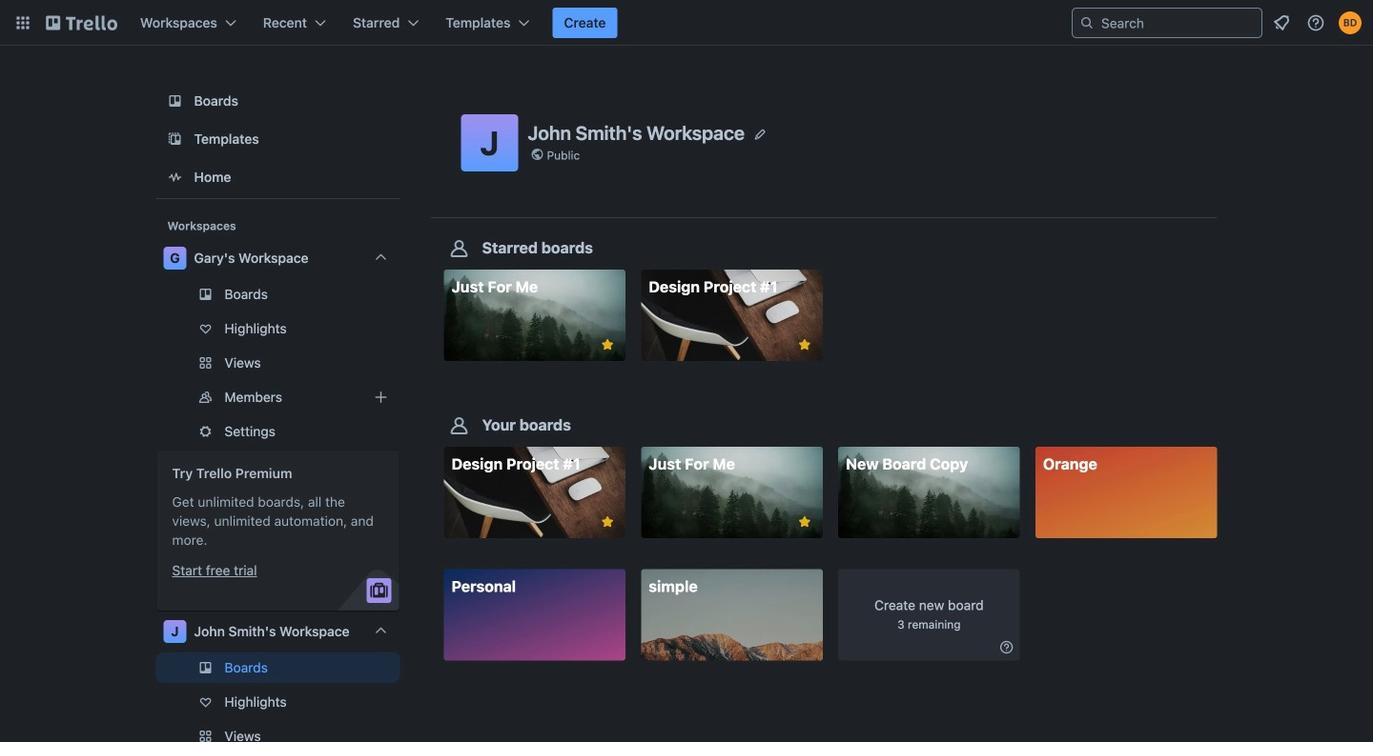 Task type: describe. For each thing, give the bounding box(es) containing it.
0 horizontal spatial click to unstar this board. it will be removed from your starred list. image
[[599, 337, 616, 354]]

Search field
[[1095, 10, 1262, 36]]

template board image
[[164, 128, 186, 151]]

primary element
[[0, 0, 1373, 46]]

open information menu image
[[1306, 13, 1325, 32]]

sm image
[[997, 638, 1016, 657]]

board image
[[164, 90, 186, 113]]



Task type: locate. For each thing, give the bounding box(es) containing it.
add image
[[369, 386, 392, 409]]

0 vertical spatial click to unstar this board. it will be removed from your starred list. image
[[599, 337, 616, 354]]

1 vertical spatial click to unstar this board. it will be removed from your starred list. image
[[796, 514, 813, 531]]

0 notifications image
[[1270, 11, 1293, 34]]

1 horizontal spatial click to unstar this board. it will be removed from your starred list. image
[[796, 514, 813, 531]]

0 vertical spatial click to unstar this board. it will be removed from your starred list. image
[[796, 337, 813, 354]]

1 horizontal spatial click to unstar this board. it will be removed from your starred list. image
[[796, 337, 813, 354]]

click to unstar this board. it will be removed from your starred list. image
[[796, 337, 813, 354], [599, 514, 616, 531]]

back to home image
[[46, 8, 117, 38]]

click to unstar this board. it will be removed from your starred list. image
[[599, 337, 616, 354], [796, 514, 813, 531]]

home image
[[164, 166, 186, 189]]

search image
[[1079, 15, 1095, 31]]

barb dwyer (barbdwyer3) image
[[1339, 11, 1362, 34]]

1 vertical spatial click to unstar this board. it will be removed from your starred list. image
[[599, 514, 616, 531]]

0 horizontal spatial click to unstar this board. it will be removed from your starred list. image
[[599, 514, 616, 531]]



Task type: vqa. For each thing, say whether or not it's contained in the screenshot.
Bob Builder (bobbuilder40) image
no



